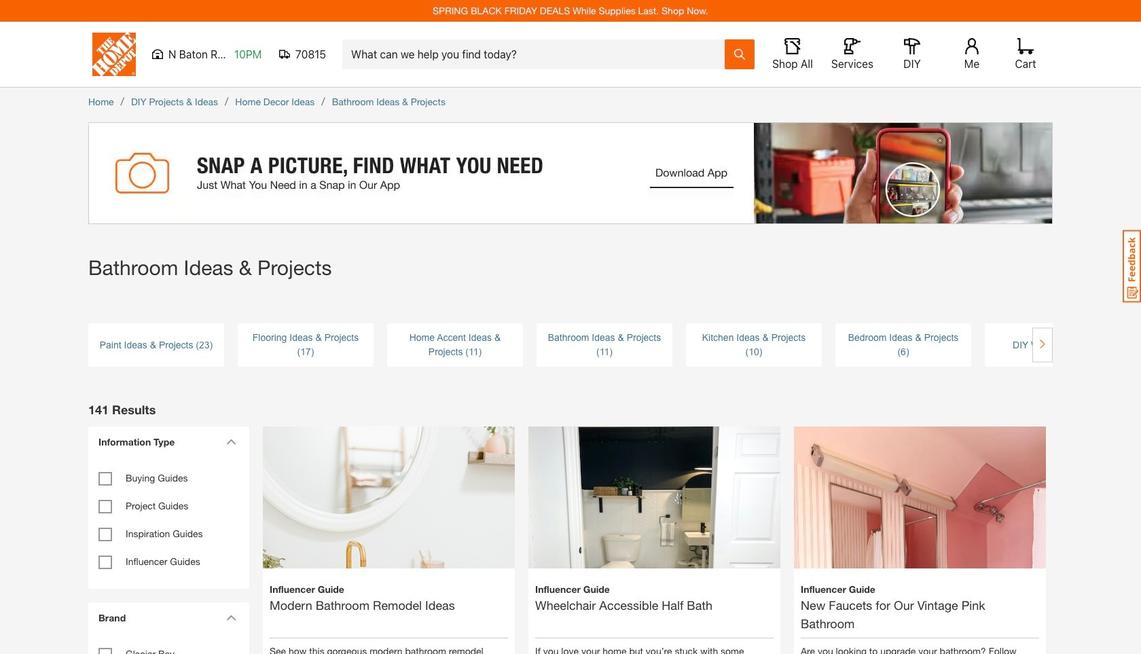 Task type: vqa. For each thing, say whether or not it's contained in the screenshot.
&
no



Task type: locate. For each thing, give the bounding box(es) containing it.
What can we help you find today? search field
[[351, 40, 724, 69]]

0 vertical spatial caret icon image
[[226, 439, 236, 445]]

caret icon image
[[226, 439, 236, 445], [226, 615, 236, 621]]

2 caret icon image from the top
[[226, 615, 236, 621]]

1 vertical spatial caret icon image
[[226, 615, 236, 621]]

1 caret icon image from the top
[[226, 439, 236, 445]]



Task type: describe. For each thing, give the bounding box(es) containing it.
wheelchair accessible half bath image
[[529, 403, 781, 654]]

modern bathroom remodel ideas image
[[263, 403, 515, 654]]

feedback link image
[[1123, 230, 1142, 303]]

the home depot logo image
[[92, 33, 136, 76]]



